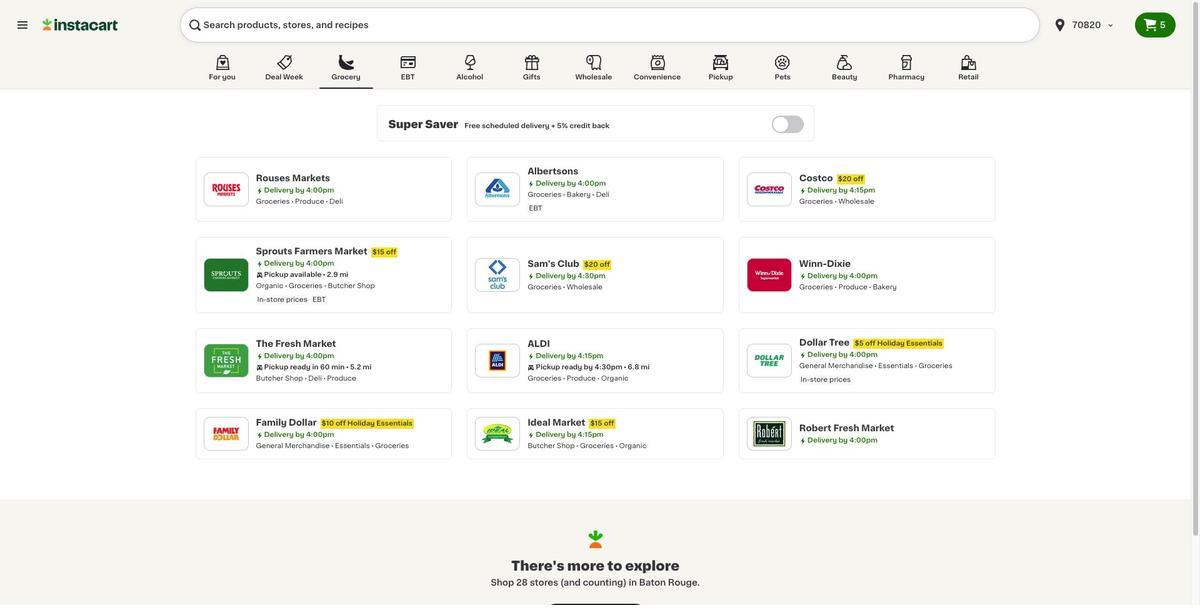 Task type: locate. For each thing, give the bounding box(es) containing it.
1 horizontal spatial in
[[629, 579, 637, 587]]

aldi logo image
[[482, 345, 514, 377]]

0 horizontal spatial bakery
[[567, 191, 591, 198]]

0 vertical spatial store
[[267, 296, 284, 303]]

1 vertical spatial in-
[[801, 376, 810, 383]]

produce
[[295, 198, 324, 205], [839, 284, 868, 291], [327, 375, 356, 382], [567, 375, 596, 382]]

fresh right the
[[276, 340, 301, 348]]

+
[[551, 122, 556, 129]]

by for family dollar logo
[[295, 432, 305, 438]]

butcher for butcher shop groceries organic
[[528, 443, 555, 450]]

off for sam's club
[[600, 261, 610, 268]]

off for ideal market
[[604, 420, 614, 427]]

1 horizontal spatial deli
[[330, 198, 343, 205]]

sprouts farmers market logo image
[[210, 259, 242, 291]]

delivery for aldi logo
[[536, 353, 566, 360]]

in- down pickup available at the top left of page
[[257, 296, 267, 303]]

1 horizontal spatial in-
[[801, 376, 810, 383]]

$20 right costco on the top of the page
[[838, 176, 852, 183]]

essentials inside family dollar $10 off holiday essentials
[[377, 420, 413, 427]]

2 horizontal spatial mi
[[641, 364, 650, 371]]

0 horizontal spatial dollar
[[289, 418, 317, 427]]

None search field
[[180, 8, 1040, 43]]

delivery by 4:00pm for dollar tree logo
[[808, 351, 878, 358]]

produce down dixie
[[839, 284, 868, 291]]

butcher shop groceries organic
[[528, 443, 647, 450]]

delivery for sprouts farmers market logo
[[264, 260, 294, 267]]

2 vertical spatial wholesale
[[567, 284, 603, 291]]

1 vertical spatial dollar
[[289, 418, 317, 427]]

1 horizontal spatial fresh
[[834, 424, 860, 433]]

4:00pm for dollar tree logo
[[850, 351, 878, 358]]

0 vertical spatial ebt
[[401, 74, 415, 81]]

general merchandise essentials groceries down dollar tree $5 off holiday essentials
[[800, 363, 953, 370]]

4:00pm down $10
[[306, 432, 334, 438]]

1 vertical spatial general merchandise essentials groceries
[[256, 443, 409, 450]]

4:00pm for family dollar logo
[[306, 432, 334, 438]]

0 horizontal spatial $20
[[585, 261, 598, 268]]

retail button
[[942, 53, 996, 89]]

ebt button
[[381, 53, 435, 89]]

by up pickup ready by 4:30pm
[[567, 353, 576, 360]]

general merchandise essentials groceries
[[800, 363, 953, 370], [256, 443, 409, 450]]

groceries wholesale down costco $20 off
[[800, 198, 875, 205]]

deli for albertsons
[[596, 191, 610, 198]]

in left baton
[[629, 579, 637, 587]]

off for family dollar
[[336, 420, 346, 427]]

2 vertical spatial 4:15pm
[[578, 432, 604, 438]]

dollar left tree
[[800, 338, 828, 347]]

4:15pm up butcher shop groceries organic
[[578, 432, 604, 438]]

1 horizontal spatial holiday
[[878, 340, 905, 347]]

merchandise down $10
[[285, 443, 330, 450]]

wholesale inside button
[[576, 74, 612, 81]]

by down sam's club $20 off
[[567, 273, 576, 280]]

by for aldi logo
[[567, 353, 576, 360]]

0 vertical spatial general
[[800, 363, 827, 370]]

delivery
[[536, 180, 566, 187], [264, 187, 294, 194], [808, 187, 837, 194], [264, 260, 294, 267], [536, 273, 566, 280], [808, 273, 837, 280], [808, 351, 837, 358], [264, 353, 294, 360], [536, 353, 566, 360], [264, 432, 294, 438], [536, 432, 566, 438], [808, 437, 837, 444]]

produce down pickup ready by 4:30pm
[[567, 375, 596, 382]]

0 vertical spatial prices
[[286, 296, 308, 303]]

1 horizontal spatial butcher
[[328, 283, 355, 290]]

$20 right club
[[585, 261, 598, 268]]

pickup for pickup ready in 60 min
[[264, 364, 289, 371]]

holiday for dollar
[[348, 420, 375, 427]]

delivery down winn-dixie at the top right
[[808, 273, 837, 280]]

1 horizontal spatial ebt
[[401, 74, 415, 81]]

ready up groceries produce organic
[[562, 364, 582, 371]]

pickup down the
[[264, 364, 289, 371]]

by down ideal market $15 off
[[567, 432, 576, 438]]

pharmacy
[[889, 74, 925, 81]]

4:00pm
[[578, 180, 606, 187], [306, 187, 334, 194], [306, 260, 334, 267], [850, 273, 878, 280], [850, 351, 878, 358], [306, 353, 334, 360], [306, 432, 334, 438], [850, 437, 878, 444]]

market
[[335, 247, 368, 256], [303, 340, 336, 348], [553, 418, 586, 427], [862, 424, 895, 433]]

pickup for pickup ready by 4:30pm
[[536, 364, 560, 371]]

delivery for sam's club logo
[[536, 273, 566, 280]]

pickup down aldi
[[536, 364, 560, 371]]

0 horizontal spatial in
[[312, 364, 319, 371]]

6.8
[[628, 364, 640, 371]]

merchandise for dollar tree
[[829, 363, 874, 370]]

0 vertical spatial fresh
[[276, 340, 301, 348]]

by for ideal market logo at the left bottom of the page
[[567, 432, 576, 438]]

sprouts farmers market $15 off
[[256, 247, 396, 256]]

delivery for dollar tree logo
[[808, 351, 837, 358]]

off inside sam's club $20 off
[[600, 261, 610, 268]]

groceries wholesale for club
[[528, 284, 603, 291]]

delivery by 4:00pm for robert fresh market logo
[[808, 437, 878, 444]]

convenience
[[634, 74, 681, 81]]

pickup available
[[264, 271, 322, 278]]

1 horizontal spatial ready
[[562, 364, 582, 371]]

2.9 mi
[[327, 271, 349, 278]]

1 vertical spatial general
[[256, 443, 283, 450]]

delivery down rouses
[[264, 187, 294, 194]]

1 vertical spatial merchandise
[[285, 443, 330, 450]]

dollar left $10
[[289, 418, 317, 427]]

general for family dollar
[[256, 443, 283, 450]]

by down robert fresh market
[[839, 437, 848, 444]]

1 horizontal spatial $15
[[591, 420, 603, 427]]

ebt down groceries bakery deli
[[529, 205, 543, 212]]

rouses markets
[[256, 174, 330, 183]]

by down costco $20 off
[[839, 187, 848, 194]]

delivery by 4:15pm down ideal market $15 off
[[536, 432, 604, 438]]

winn-dixie logo image
[[753, 259, 786, 291]]

0 vertical spatial in
[[312, 364, 319, 371]]

by for rouses markets logo
[[295, 187, 305, 194]]

mi right the 6.8
[[641, 364, 650, 371]]

delivery by 4:00pm up groceries bakery deli
[[536, 180, 606, 187]]

1 horizontal spatial general merchandise essentials groceries
[[800, 363, 953, 370]]

in inside there's more to explore shop 28 stores (and counting) in baton rouge.
[[629, 579, 637, 587]]

mi right '2.9'
[[340, 271, 349, 278]]

4:00pm down sprouts farmers market $15 off
[[306, 260, 334, 267]]

0 vertical spatial $15
[[373, 249, 385, 256]]

prices down tree
[[830, 376, 851, 383]]

1 vertical spatial $20
[[585, 261, 598, 268]]

wholesale down costco $20 off
[[839, 198, 875, 205]]

4:00pm up the 60
[[306, 353, 334, 360]]

counting)
[[583, 579, 627, 587]]

2 horizontal spatial butcher
[[528, 443, 555, 450]]

$10
[[322, 420, 334, 427]]

shop
[[357, 283, 375, 290], [285, 375, 303, 382], [557, 443, 575, 450], [491, 579, 514, 587]]

0 horizontal spatial $15
[[373, 249, 385, 256]]

4:15pm down costco $20 off
[[850, 187, 876, 194]]

organic
[[256, 283, 284, 290], [601, 375, 629, 382], [619, 443, 647, 450]]

sam's club logo image
[[482, 259, 514, 291]]

butcher shop deli produce
[[256, 375, 356, 382]]

shop inside there's more to explore shop 28 stores (and counting) in baton rouge.
[[491, 579, 514, 587]]

essentials inside dollar tree $5 off holiday essentials
[[907, 340, 943, 347]]

costco logo image
[[753, 173, 786, 206]]

0 vertical spatial $20
[[838, 176, 852, 183]]

delivery by 4:00pm for rouses markets logo
[[264, 187, 334, 194]]

dollar tree $5 off holiday essentials
[[800, 338, 943, 347]]

prices for in-store prices
[[830, 376, 851, 383]]

1 vertical spatial holiday
[[348, 420, 375, 427]]

0 vertical spatial wholesale
[[576, 74, 612, 81]]

delivery by 4:00pm for albertsons logo
[[536, 180, 606, 187]]

delivery down sprouts
[[264, 260, 294, 267]]

fresh right robert
[[834, 424, 860, 433]]

in
[[312, 364, 319, 371], [629, 579, 637, 587]]

butcher down '2.9 mi'
[[328, 283, 355, 290]]

5%
[[557, 122, 568, 129]]

delivery down sam's
[[536, 273, 566, 280]]

prices down organic groceries butcher shop
[[286, 296, 308, 303]]

wholesale
[[576, 74, 612, 81], [839, 198, 875, 205], [567, 284, 603, 291]]

off inside ideal market $15 off
[[604, 420, 614, 427]]

dollar
[[800, 338, 828, 347], [289, 418, 317, 427]]

delivery by 4:30pm
[[536, 273, 606, 280]]

0 horizontal spatial general merchandise essentials groceries
[[256, 443, 409, 450]]

holiday right $5
[[878, 340, 905, 347]]

prices
[[286, 296, 308, 303], [830, 376, 851, 383]]

0 vertical spatial delivery by 4:15pm
[[808, 187, 876, 194]]

groceries wholesale down delivery by 4:30pm at the top of the page
[[528, 284, 603, 291]]

0 vertical spatial 4:30pm
[[578, 273, 606, 280]]

holiday inside family dollar $10 off holiday essentials
[[348, 420, 375, 427]]

$15
[[373, 249, 385, 256], [591, 420, 603, 427]]

holiday right $10
[[348, 420, 375, 427]]

1 horizontal spatial groceries wholesale
[[800, 198, 875, 205]]

delivery down costco on the top of the page
[[808, 187, 837, 194]]

0 vertical spatial holiday
[[878, 340, 905, 347]]

0 vertical spatial 4:15pm
[[850, 187, 876, 194]]

albertsons
[[528, 167, 579, 176]]

delivery by 4:00pm up groceries produce deli on the top left
[[264, 187, 334, 194]]

delivery for family dollar logo
[[264, 432, 294, 438]]

butcher down the
[[256, 375, 284, 382]]

pickup
[[709, 74, 733, 81], [264, 271, 289, 278], [264, 364, 289, 371], [536, 364, 560, 371]]

by up groceries produce organic
[[584, 364, 593, 371]]

delivery for "the fresh market logo"
[[264, 353, 294, 360]]

1 ready from the left
[[290, 364, 311, 371]]

0 vertical spatial merchandise
[[829, 363, 874, 370]]

delivery by 4:15pm
[[808, 187, 876, 194], [536, 353, 604, 360], [536, 432, 604, 438]]

1 vertical spatial $15
[[591, 420, 603, 427]]

1 vertical spatial ebt
[[529, 205, 543, 212]]

0 horizontal spatial store
[[267, 296, 284, 303]]

wholesale button
[[567, 53, 621, 89]]

delivery by 4:00pm up "groceries produce bakery"
[[808, 273, 878, 280]]

delivery down tree
[[808, 351, 837, 358]]

delivery by 4:00pm
[[536, 180, 606, 187], [264, 187, 334, 194], [264, 260, 334, 267], [808, 273, 878, 280], [808, 351, 878, 358], [264, 353, 334, 360], [264, 432, 334, 438], [808, 437, 878, 444]]

bakery up dollar tree $5 off holiday essentials
[[873, 284, 897, 291]]

delivery by 4:15pm up pickup ready by 4:30pm
[[536, 353, 604, 360]]

pickup down sprouts
[[264, 271, 289, 278]]

delivery down family
[[264, 432, 294, 438]]

stores
[[530, 579, 559, 587]]

pickup inside button
[[709, 74, 733, 81]]

0 horizontal spatial general
[[256, 443, 283, 450]]

delivery by 4:00pm up the pickup ready in 60 min
[[264, 353, 334, 360]]

there's more to explore shop 28 stores (and counting) in baton rouge.
[[491, 560, 700, 587]]

4:00pm down markets
[[306, 187, 334, 194]]

off inside family dollar $10 off holiday essentials
[[336, 420, 346, 427]]

by up the pickup ready in 60 min
[[295, 353, 305, 360]]

off inside dollar tree $5 off holiday essentials
[[866, 340, 876, 347]]

store down pickup available at the top left of page
[[267, 296, 284, 303]]

fresh
[[276, 340, 301, 348], [834, 424, 860, 433]]

1 horizontal spatial mi
[[363, 364, 372, 371]]

in-store prices ebt
[[257, 296, 326, 303]]

wholesale up back
[[576, 74, 612, 81]]

store up robert
[[810, 376, 828, 383]]

merchandise
[[829, 363, 874, 370], [285, 443, 330, 450]]

general up in-store prices
[[800, 363, 827, 370]]

1 horizontal spatial dollar
[[800, 338, 828, 347]]

merchandise down $5
[[829, 363, 874, 370]]

super saver tab panel
[[195, 105, 996, 460]]

market up '2.9 mi'
[[335, 247, 368, 256]]

there's
[[511, 560, 565, 573]]

ideal market logo image
[[482, 418, 514, 450]]

1 vertical spatial organic
[[601, 375, 629, 382]]

store for in-store prices
[[810, 376, 828, 383]]

delivery down albertsons
[[536, 180, 566, 187]]

0 horizontal spatial ready
[[290, 364, 311, 371]]

4:00pm up "groceries produce bakery"
[[850, 273, 878, 280]]

0 horizontal spatial ebt
[[313, 296, 326, 303]]

by for robert fresh market logo
[[839, 437, 848, 444]]

0 horizontal spatial groceries wholesale
[[528, 284, 603, 291]]

2 ready from the left
[[562, 364, 582, 371]]

the fresh market logo image
[[210, 345, 242, 377]]

0 horizontal spatial butcher
[[256, 375, 284, 382]]

pharmacy button
[[880, 53, 934, 89]]

general
[[800, 363, 827, 370], [256, 443, 283, 450]]

1 horizontal spatial store
[[810, 376, 828, 383]]

delivery by 4:00pm up pickup available at the top left of page
[[264, 260, 334, 267]]

0 horizontal spatial holiday
[[348, 420, 375, 427]]

delivery down robert
[[808, 437, 837, 444]]

produce down markets
[[295, 198, 324, 205]]

1 vertical spatial wholesale
[[839, 198, 875, 205]]

1 vertical spatial butcher
[[256, 375, 284, 382]]

robert
[[800, 424, 832, 433]]

wholesale for sam's club
[[567, 284, 603, 291]]

delivery by 4:15pm down costco $20 off
[[808, 187, 876, 194]]

2 horizontal spatial ebt
[[529, 205, 543, 212]]

deli
[[596, 191, 610, 198], [330, 198, 343, 205], [309, 375, 322, 382]]

4:30pm down sam's club $20 off
[[578, 273, 606, 280]]

1 vertical spatial groceries wholesale
[[528, 284, 603, 291]]

butcher for butcher shop deli produce
[[256, 375, 284, 382]]

4:15pm for $20
[[850, 187, 876, 194]]

0 vertical spatial general merchandise essentials groceries
[[800, 363, 953, 370]]

2 vertical spatial butcher
[[528, 443, 555, 450]]

general merchandise essentials groceries for dollar tree
[[800, 363, 953, 370]]

retail
[[959, 74, 979, 81]]

1 vertical spatial fresh
[[834, 424, 860, 433]]

1 horizontal spatial prices
[[830, 376, 851, 383]]

in- right dollar tree logo
[[801, 376, 810, 383]]

mi for aldi
[[641, 364, 650, 371]]

0 horizontal spatial merchandise
[[285, 443, 330, 450]]

store for in-store prices ebt
[[267, 296, 284, 303]]

in left the 60
[[312, 364, 319, 371]]

4:00pm down robert fresh market
[[850, 437, 878, 444]]

1 horizontal spatial merchandise
[[829, 363, 874, 370]]

4:00pm for "the fresh market logo"
[[306, 353, 334, 360]]

by up groceries produce deli on the top left
[[295, 187, 305, 194]]

butcher
[[328, 283, 355, 290], [256, 375, 284, 382], [528, 443, 555, 450]]

Search field
[[180, 8, 1040, 43]]

to
[[608, 560, 623, 573]]

1 horizontal spatial general
[[800, 363, 827, 370]]

fresh for the
[[276, 340, 301, 348]]

produce for groceries produce bakery
[[839, 284, 868, 291]]

delivery by 4:00pm for sprouts farmers market logo
[[264, 260, 334, 267]]

4:15pm
[[850, 187, 876, 194], [578, 353, 604, 360], [578, 432, 604, 438]]

holiday
[[878, 340, 905, 347], [348, 420, 375, 427]]

holiday inside dollar tree $5 off holiday essentials
[[878, 340, 905, 347]]

delivery for rouses markets logo
[[264, 187, 294, 194]]

family dollar logo image
[[210, 418, 242, 450]]

dollar tree logo image
[[753, 345, 786, 377]]

0 vertical spatial in-
[[257, 296, 267, 303]]

wholesale down delivery by 4:30pm at the top of the page
[[567, 284, 603, 291]]

2 vertical spatial delivery by 4:15pm
[[536, 432, 604, 438]]

1 horizontal spatial $20
[[838, 176, 852, 183]]

delivery down ideal
[[536, 432, 566, 438]]

robert fresh market logo image
[[753, 418, 786, 450]]

by down family dollar $10 off holiday essentials
[[295, 432, 305, 438]]

alcohol button
[[443, 53, 497, 89]]

pickup left pets
[[709, 74, 733, 81]]

by up "groceries produce bakery"
[[839, 273, 848, 280]]

butcher down ideal
[[528, 443, 555, 450]]

mi
[[340, 271, 349, 278], [363, 364, 372, 371], [641, 364, 650, 371]]

delivery by 4:00pm down tree
[[808, 351, 878, 358]]

$15 inside ideal market $15 off
[[591, 420, 603, 427]]

by up available
[[295, 260, 305, 267]]

bakery
[[567, 191, 591, 198], [873, 284, 897, 291]]

1 vertical spatial in
[[629, 579, 637, 587]]

delivery down the
[[264, 353, 294, 360]]

by down tree
[[839, 351, 848, 358]]

shop categories tab list
[[195, 53, 996, 89]]

0 horizontal spatial prices
[[286, 296, 308, 303]]

off
[[854, 176, 864, 183], [386, 249, 396, 256], [600, 261, 610, 268], [866, 340, 876, 347], [336, 420, 346, 427], [604, 420, 614, 427]]

2 horizontal spatial deli
[[596, 191, 610, 198]]

saver
[[425, 119, 459, 129]]

shop left 28
[[491, 579, 514, 587]]

1 vertical spatial prices
[[830, 376, 851, 383]]

in- for in-store prices
[[801, 376, 810, 383]]

market right robert
[[862, 424, 895, 433]]

super
[[389, 119, 423, 129]]

delivery down aldi
[[536, 353, 566, 360]]

ebt up super
[[401, 74, 415, 81]]

fresh for robert
[[834, 424, 860, 433]]

1 vertical spatial store
[[810, 376, 828, 383]]

0 horizontal spatial in-
[[257, 296, 267, 303]]

store
[[267, 296, 284, 303], [810, 376, 828, 383]]

0 horizontal spatial fresh
[[276, 340, 301, 348]]

delivery by 4:00pm down robert fresh market
[[808, 437, 878, 444]]

4:15pm up pickup ready by 4:30pm
[[578, 353, 604, 360]]

shop down ideal market $15 off
[[557, 443, 575, 450]]

the fresh market
[[256, 340, 336, 348]]

shop down the pickup ready in 60 min
[[285, 375, 303, 382]]

general merchandise essentials groceries down $10
[[256, 443, 409, 450]]

ebt down organic groceries butcher shop
[[313, 296, 326, 303]]

in-
[[257, 296, 267, 303], [801, 376, 810, 383]]

mi right the 5.2
[[363, 364, 372, 371]]

off for dollar tree
[[866, 340, 876, 347]]

general down family
[[256, 443, 283, 450]]

by up groceries bakery deli
[[567, 180, 576, 187]]

by for sprouts farmers market logo
[[295, 260, 305, 267]]

4:00pm down $5
[[850, 351, 878, 358]]

dixie
[[827, 260, 851, 268]]

1 vertical spatial bakery
[[873, 284, 897, 291]]

family
[[256, 418, 287, 427]]

0 vertical spatial groceries wholesale
[[800, 198, 875, 205]]

bakery down albertsons
[[567, 191, 591, 198]]



Task type: vqa. For each thing, say whether or not it's contained in the screenshot.
the 'Home'
no



Task type: describe. For each thing, give the bounding box(es) containing it.
alcohol
[[457, 74, 484, 81]]

delivery by 4:15pm for $20
[[808, 187, 876, 194]]

week
[[283, 74, 303, 81]]

mi for the fresh market
[[363, 364, 372, 371]]

credit
[[570, 122, 591, 129]]

by for costco logo
[[839, 187, 848, 194]]

$5
[[855, 340, 864, 347]]

prices for in-store prices ebt
[[286, 296, 308, 303]]

market for the fresh market
[[303, 340, 336, 348]]

by for albertsons logo
[[567, 180, 576, 187]]

ready for aldi
[[562, 364, 582, 371]]

0 horizontal spatial mi
[[340, 271, 349, 278]]

(and
[[561, 579, 581, 587]]

beauty button
[[818, 53, 872, 89]]

4:00pm for 'winn-dixie logo'
[[850, 273, 878, 280]]

4:15pm for market
[[578, 432, 604, 438]]

2 vertical spatial organic
[[619, 443, 647, 450]]

pickup ready by 4:30pm
[[536, 364, 623, 371]]

delivery for robert fresh market logo
[[808, 437, 837, 444]]

delivery by 4:00pm for family dollar logo
[[264, 432, 334, 438]]

rouses
[[256, 174, 290, 183]]

5.2 mi
[[350, 364, 372, 371]]

4:00pm for sprouts farmers market logo
[[306, 260, 334, 267]]

scheduled
[[482, 122, 520, 129]]

pickup ready in 60 min
[[264, 364, 345, 371]]

70820
[[1073, 21, 1102, 29]]

min
[[332, 364, 345, 371]]

deli for rouses markets
[[330, 198, 343, 205]]

groceries bakery deli
[[528, 191, 610, 198]]

ready for the fresh market
[[290, 364, 311, 371]]

delivery for 'winn-dixie logo'
[[808, 273, 837, 280]]

70820 button
[[1053, 8, 1128, 43]]

grocery
[[332, 74, 361, 81]]

gifts button
[[505, 53, 559, 89]]

produce for groceries produce deli
[[295, 198, 324, 205]]

more
[[568, 560, 605, 573]]

instacart image
[[43, 18, 118, 33]]

60
[[320, 364, 330, 371]]

ebt inside button
[[401, 74, 415, 81]]

organic groceries butcher shop
[[256, 283, 375, 290]]

general merchandise essentials groceries for family dollar
[[256, 443, 409, 450]]

groceries produce bakery
[[800, 284, 897, 291]]

available
[[290, 271, 322, 278]]

free
[[465, 122, 481, 129]]

the
[[256, 340, 273, 348]]

farmers
[[295, 247, 333, 256]]

groceries produce deli
[[256, 198, 343, 205]]

robert fresh market
[[800, 424, 895, 433]]

delivery for albertsons logo
[[536, 180, 566, 187]]

gifts
[[523, 74, 541, 81]]

costco $20 off
[[800, 174, 864, 183]]

ideal market $15 off
[[528, 418, 614, 427]]

for
[[209, 74, 221, 81]]

delivery by 4:00pm for 'winn-dixie logo'
[[808, 273, 878, 280]]

delivery for costco logo
[[808, 187, 837, 194]]

shop down sprouts farmers market $15 off
[[357, 283, 375, 290]]

groceries wholesale for $20
[[800, 198, 875, 205]]

2.9
[[327, 271, 338, 278]]

0 vertical spatial organic
[[256, 283, 284, 290]]

5
[[1161, 21, 1166, 29]]

4:00pm for rouses markets logo
[[306, 187, 334, 194]]

produce for groceries produce organic
[[567, 375, 596, 382]]

$15 inside sprouts farmers market $15 off
[[373, 249, 385, 256]]

deal
[[265, 74, 282, 81]]

market for sprouts farmers market $15 off
[[335, 247, 368, 256]]

pets
[[775, 74, 791, 81]]

deal week button
[[257, 53, 311, 89]]

in inside super saver 'tab panel'
[[312, 364, 319, 371]]

delivery by 4:15pm for market
[[536, 432, 604, 438]]

winn-dixie
[[800, 260, 851, 268]]

in- for in-store prices ebt
[[257, 296, 267, 303]]

pickup for pickup available
[[264, 271, 289, 278]]

70820 button
[[1045, 8, 1135, 43]]

wholesale for costco
[[839, 198, 875, 205]]

1 vertical spatial 4:15pm
[[578, 353, 604, 360]]

4:00pm for robert fresh market logo
[[850, 437, 878, 444]]

off inside sprouts farmers market $15 off
[[386, 249, 396, 256]]

holiday for tree
[[878, 340, 905, 347]]

baton
[[639, 579, 666, 587]]

$20 inside costco $20 off
[[838, 176, 852, 183]]

4:00pm for albertsons logo
[[578, 180, 606, 187]]

groceries produce organic
[[528, 375, 629, 382]]

in-store prices
[[801, 376, 851, 383]]

delivery
[[521, 122, 550, 129]]

by for sam's club logo
[[567, 273, 576, 280]]

by for "the fresh market logo"
[[295, 353, 305, 360]]

costco
[[800, 174, 833, 183]]

2 vertical spatial ebt
[[313, 296, 326, 303]]

merchandise for family dollar
[[285, 443, 330, 450]]

$20 inside sam's club $20 off
[[585, 261, 598, 268]]

1 horizontal spatial bakery
[[873, 284, 897, 291]]

aldi
[[528, 340, 550, 348]]

grocery button
[[319, 53, 373, 89]]

produce down min
[[327, 375, 356, 382]]

pickup button
[[694, 53, 748, 89]]

explore
[[626, 560, 680, 573]]

5.2
[[350, 364, 361, 371]]

off inside costco $20 off
[[854, 176, 864, 183]]

markets
[[292, 174, 330, 183]]

market for robert fresh market
[[862, 424, 895, 433]]

general for dollar tree
[[800, 363, 827, 370]]

back
[[592, 122, 610, 129]]

family dollar $10 off holiday essentials
[[256, 418, 413, 427]]

winn-
[[800, 260, 827, 268]]

by for 'winn-dixie logo'
[[839, 273, 848, 280]]

0 horizontal spatial deli
[[309, 375, 322, 382]]

deal week
[[265, 74, 303, 81]]

you
[[222, 74, 236, 81]]

by for dollar tree logo
[[839, 351, 848, 358]]

tree
[[830, 338, 850, 347]]

for you button
[[195, 53, 249, 89]]

super saver free scheduled delivery + 5% credit back
[[389, 119, 610, 129]]

1 vertical spatial delivery by 4:15pm
[[536, 353, 604, 360]]

delivery by 4:00pm for "the fresh market logo"
[[264, 353, 334, 360]]

pets button
[[756, 53, 810, 89]]

delivery for ideal market logo at the left bottom of the page
[[536, 432, 566, 438]]

1 vertical spatial 4:30pm
[[595, 364, 623, 371]]

sam's club $20 off
[[528, 260, 610, 268]]

0 vertical spatial butcher
[[328, 283, 355, 290]]

28
[[517, 579, 528, 587]]

sprouts
[[256, 247, 293, 256]]

0 vertical spatial bakery
[[567, 191, 591, 198]]

sam's
[[528, 260, 556, 268]]

for you
[[209, 74, 236, 81]]

beauty
[[832, 74, 858, 81]]

market up butcher shop groceries organic
[[553, 418, 586, 427]]

0 vertical spatial dollar
[[800, 338, 828, 347]]

ideal
[[528, 418, 551, 427]]

rouge.
[[668, 579, 700, 587]]

6.8 mi
[[628, 364, 650, 371]]

rouses markets logo image
[[210, 173, 242, 206]]

5 button
[[1135, 13, 1176, 38]]

pickup for pickup
[[709, 74, 733, 81]]

club
[[558, 260, 580, 268]]

albertsons logo image
[[482, 173, 514, 206]]



